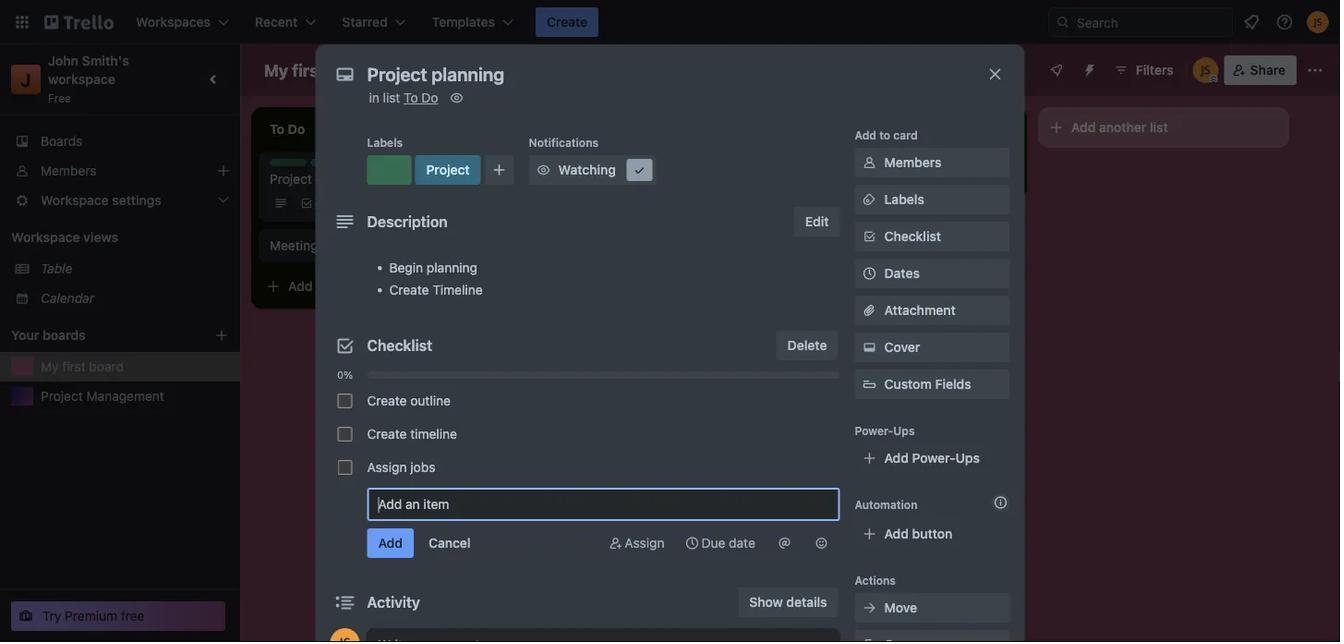 Task type: locate. For each thing, give the bounding box(es) containing it.
john smith (johnsmith38824343) image
[[1308, 11, 1330, 33]]

assign jobs checkbox for create outline
[[338, 394, 353, 408]]

0 vertical spatial list
[[383, 90, 400, 105]]

0 horizontal spatial board
[[89, 359, 124, 374]]

delete link
[[777, 331, 839, 360]]

power-
[[855, 424, 894, 437], [913, 451, 956, 466]]

0 horizontal spatial members
[[41, 163, 97, 178]]

0 horizontal spatial add a card
[[288, 279, 354, 294]]

add a card down notifications
[[551, 168, 616, 183]]

add up the edit
[[813, 168, 838, 183]]

delete
[[788, 338, 828, 353]]

share
[[1251, 62, 1286, 78]]

add down automation on the right
[[885, 526, 909, 542]]

0 horizontal spatial my
[[41, 359, 59, 374]]

sm image
[[535, 161, 553, 179], [631, 161, 649, 179], [861, 227, 879, 246], [683, 534, 702, 553]]

move
[[885, 600, 918, 615]]

to
[[404, 90, 418, 105]]

assign for assign jobs
[[367, 460, 407, 475]]

due
[[702, 536, 726, 551]]

workspace visible image
[[429, 63, 444, 78]]

j
[[21, 68, 31, 90]]

boards
[[43, 328, 86, 343]]

list right another
[[1151, 120, 1169, 135]]

assign jobs checkbox up assign jobs option
[[338, 427, 353, 442]]

primary element
[[0, 0, 1341, 44]]

1 horizontal spatial assign
[[625, 536, 665, 551]]

Assign jobs checkbox
[[338, 460, 353, 475]]

1 horizontal spatial a
[[579, 168, 586, 183]]

activity
[[367, 594, 420, 611]]

ups
[[894, 424, 915, 437], [956, 451, 980, 466]]

1 vertical spatial board
[[89, 359, 124, 374]]

fields
[[936, 377, 972, 392]]

workspace views
[[11, 230, 118, 245]]

color: sky, title: "project" element up description on the top
[[415, 155, 481, 185]]

1 horizontal spatial first
[[292, 60, 325, 80]]

labels up checklist link
[[885, 192, 925, 207]]

planning inside begin planning create timeline
[[427, 260, 478, 275]]

card
[[894, 128, 918, 141], [589, 168, 616, 183], [852, 168, 879, 183], [327, 279, 354, 294]]

sm image inside move link
[[861, 599, 879, 617]]

add a card
[[551, 168, 616, 183], [813, 168, 879, 183], [288, 279, 354, 294]]

add inside add button button
[[885, 526, 909, 542]]

card down meeting link
[[327, 279, 354, 294]]

1 horizontal spatial ups
[[956, 451, 980, 466]]

add down power-ups
[[885, 451, 909, 466]]

None submit
[[367, 529, 414, 558]]

add another list
[[1072, 120, 1169, 135]]

1 horizontal spatial color: sky, title: "project" element
[[415, 155, 481, 185]]

automation image
[[1075, 55, 1101, 81]]

workspace
[[48, 72, 115, 87]]

card down add to card
[[852, 168, 879, 183]]

create
[[547, 14, 588, 30], [390, 282, 429, 298], [367, 393, 407, 408], [367, 426, 407, 442]]

0 horizontal spatial checklist
[[367, 337, 433, 354]]

color: green, title: none image
[[367, 155, 412, 185], [270, 159, 307, 166]]

date
[[729, 536, 756, 551]]

members link
[[855, 148, 1011, 177], [0, 156, 240, 186]]

a for add a card button to the middle
[[579, 168, 586, 183]]

add left another
[[1072, 120, 1096, 135]]

ups up add power-ups
[[894, 424, 915, 437]]

2 assign jobs checkbox from the top
[[338, 427, 353, 442]]

1 horizontal spatial add a card
[[551, 168, 616, 183]]

checklist up create outline
[[367, 337, 433, 354]]

2 horizontal spatial add a card button
[[784, 161, 991, 190]]

0 vertical spatial planning
[[316, 171, 367, 187]]

0 vertical spatial power-
[[855, 424, 894, 437]]

sm image inside "cover" link
[[861, 338, 879, 357]]

sm image down notifications
[[535, 161, 553, 179]]

0 vertical spatial first
[[292, 60, 325, 80]]

add a card button
[[521, 161, 728, 190], [784, 161, 991, 190], [259, 272, 466, 301]]

custom fields button
[[855, 375, 1011, 394]]

0 horizontal spatial list
[[383, 90, 400, 105]]

0 horizontal spatial labels
[[367, 136, 403, 149]]

create timeline
[[367, 426, 457, 442]]

watching
[[559, 162, 616, 177]]

due date
[[702, 536, 756, 551]]

color: sky, title: "project" element up 3
[[311, 159, 349, 173]]

assign down add an item text box in the bottom of the page
[[625, 536, 665, 551]]

add
[[1072, 120, 1096, 135], [855, 128, 877, 141], [551, 168, 575, 183], [813, 168, 838, 183], [288, 279, 313, 294], [885, 451, 909, 466], [885, 526, 909, 542]]

color: green, title: none image up description on the top
[[367, 155, 412, 185]]

filters
[[1136, 62, 1174, 78]]

board up in
[[329, 60, 375, 80]]

john smith's workspace free
[[48, 53, 133, 104]]

project
[[311, 160, 349, 173], [426, 162, 470, 177], [270, 171, 312, 187], [41, 389, 83, 404]]

power- down custom
[[855, 424, 894, 437]]

assign for assign
[[625, 536, 665, 551]]

1 vertical spatial list
[[1151, 120, 1169, 135]]

checklist
[[885, 229, 942, 244], [367, 337, 433, 354]]

in
[[369, 90, 380, 105]]

1 horizontal spatial list
[[1151, 120, 1169, 135]]

1 horizontal spatial john smith (johnsmith38824343) image
[[1194, 57, 1220, 83]]

dates button
[[855, 259, 1011, 288]]

1 vertical spatial assign
[[625, 536, 665, 551]]

1 vertical spatial my first board
[[41, 359, 124, 374]]

None text field
[[358, 57, 968, 91]]

add a card button down meeting link
[[259, 272, 466, 301]]

0 notifications image
[[1241, 11, 1263, 33]]

add a card button down notifications
[[521, 161, 728, 190]]

0 vertical spatial my
[[264, 60, 288, 80]]

color: sky, title: "project" element
[[415, 155, 481, 185], [311, 159, 349, 173]]

my first board link
[[41, 358, 229, 376]]

sm image left date on the bottom right of the page
[[683, 534, 702, 553]]

members down add to card
[[885, 155, 942, 170]]

a for add a card button for create from template… icon
[[316, 279, 323, 294]]

sm image inside due date link
[[683, 534, 702, 553]]

1 horizontal spatial my
[[264, 60, 288, 80]]

my first board inside board name text box
[[264, 60, 375, 80]]

management
[[86, 389, 164, 404]]

sm image inside checklist link
[[861, 227, 879, 246]]

create inside button
[[547, 14, 588, 30]]

search image
[[1056, 15, 1071, 30]]

card down notifications
[[589, 168, 616, 183]]

0 vertical spatial my first board
[[264, 60, 375, 80]]

0 horizontal spatial assign
[[367, 460, 407, 475]]

add down notifications
[[551, 168, 575, 183]]

add a card down meeting at the top of the page
[[288, 279, 354, 294]]

0 horizontal spatial a
[[316, 279, 323, 294]]

your boards with 2 items element
[[11, 324, 187, 347]]

1 vertical spatial ups
[[956, 451, 980, 466]]

my first board
[[264, 60, 375, 80], [41, 359, 124, 374]]

members down boards
[[41, 163, 97, 178]]

table link
[[41, 260, 229, 278]]

star or unstar board image
[[396, 63, 410, 78]]

assign inside checklist group
[[367, 460, 407, 475]]

board
[[486, 62, 522, 78]]

card right to
[[894, 128, 918, 141]]

add a card button for create from template… icon
[[259, 272, 466, 301]]

1 vertical spatial labels
[[885, 192, 925, 207]]

ups down fields
[[956, 451, 980, 466]]

1 horizontal spatial board
[[329, 60, 375, 80]]

0 vertical spatial assign jobs checkbox
[[338, 394, 353, 408]]

0 vertical spatial checklist
[[885, 229, 942, 244]]

list right in
[[383, 90, 400, 105]]

Assign jobs checkbox
[[338, 394, 353, 408], [338, 427, 353, 442]]

board up project management
[[89, 359, 124, 374]]

planning up timeline
[[427, 260, 478, 275]]

cancel
[[429, 536, 471, 551]]

0 vertical spatial labels
[[367, 136, 403, 149]]

list
[[383, 90, 400, 105], [1151, 120, 1169, 135]]

0 vertical spatial assign
[[367, 460, 407, 475]]

assign jobs checkbox down 0%
[[338, 394, 353, 408]]

assign
[[367, 460, 407, 475], [625, 536, 665, 551]]

description
[[367, 213, 448, 231]]

power-ups
[[855, 424, 915, 437]]

0
[[318, 197, 325, 210]]

open information menu image
[[1276, 13, 1295, 31]]

1 vertical spatial my
[[41, 359, 59, 374]]

project inside project planning link
[[270, 171, 312, 187]]

add another list button
[[1039, 107, 1290, 148]]

create from template… image
[[473, 279, 488, 294]]

create button
[[536, 7, 599, 37]]

planning up 3
[[316, 171, 367, 187]]

edit button
[[795, 207, 841, 237]]

checklist up dates
[[885, 229, 942, 244]]

1 vertical spatial assign jobs checkbox
[[338, 427, 353, 442]]

1 vertical spatial checklist
[[367, 337, 433, 354]]

0 horizontal spatial ups
[[894, 424, 915, 437]]

0%
[[337, 369, 353, 381]]

free
[[48, 91, 71, 104]]

labels up project planning link
[[367, 136, 403, 149]]

1 horizontal spatial planning
[[427, 260, 478, 275]]

1 assign jobs checkbox from the top
[[338, 394, 353, 408]]

labels
[[367, 136, 403, 149], [885, 192, 925, 207]]

due date link
[[676, 529, 765, 558]]

add a card for add a card button for create from template… icon
[[288, 279, 354, 294]]

try premium free
[[43, 609, 145, 624]]

0 horizontal spatial color: green, title: none image
[[270, 159, 307, 166]]

my first board down your boards with 2 items element
[[41, 359, 124, 374]]

1 horizontal spatial power-
[[913, 451, 956, 466]]

members link up labels link on the right of page
[[855, 148, 1011, 177]]

add a card button down add to card
[[784, 161, 991, 190]]

sm image for 'watching' button
[[535, 161, 553, 179]]

sm image right edit button
[[861, 227, 879, 246]]

a
[[579, 168, 586, 183], [841, 168, 848, 183], [316, 279, 323, 294]]

project management
[[41, 389, 164, 404]]

my first board up in
[[264, 60, 375, 80]]

add power-ups
[[885, 451, 980, 466]]

1 horizontal spatial add a card button
[[521, 161, 728, 190]]

my
[[264, 60, 288, 80], [41, 359, 59, 374]]

assign left jobs
[[367, 460, 407, 475]]

1 horizontal spatial my first board
[[264, 60, 375, 80]]

0 horizontal spatial my first board
[[41, 359, 124, 374]]

checklist group
[[330, 384, 841, 484]]

1 horizontal spatial labels
[[885, 192, 925, 207]]

1 horizontal spatial checklist
[[885, 229, 942, 244]]

power- down power-ups
[[913, 451, 956, 466]]

0 vertical spatial john smith (johnsmith38824343) image
[[1194, 57, 1220, 83]]

0 horizontal spatial planning
[[316, 171, 367, 187]]

members link down boards
[[0, 156, 240, 186]]

sm image
[[448, 89, 466, 107], [861, 153, 879, 172], [861, 190, 879, 209], [861, 338, 879, 357], [607, 534, 625, 553], [776, 534, 794, 553], [813, 534, 831, 553], [861, 599, 879, 617], [861, 636, 879, 642]]

add to card
[[855, 128, 918, 141]]

attachment
[[885, 303, 956, 318]]

create from template… image
[[998, 168, 1013, 183]]

power ups image
[[1050, 63, 1064, 78]]

filters button
[[1109, 55, 1180, 85]]

1 vertical spatial planning
[[427, 260, 478, 275]]

boards link
[[0, 127, 240, 156]]

labels link
[[855, 185, 1011, 214]]

to
[[880, 128, 891, 141]]

0 vertical spatial board
[[329, 60, 375, 80]]

0 horizontal spatial john smith (johnsmith38824343) image
[[330, 628, 360, 642]]

0 horizontal spatial add a card button
[[259, 272, 466, 301]]

add a card up the edit
[[813, 168, 879, 183]]

john smith (johnsmith38824343) image
[[1194, 57, 1220, 83], [330, 628, 360, 642]]

cover link
[[855, 333, 1011, 362]]

actions
[[855, 574, 896, 587]]

sm image inside the members link
[[861, 153, 879, 172]]

color: green, title: none image up project planning
[[270, 159, 307, 166]]

1 vertical spatial first
[[62, 359, 86, 374]]



Task type: describe. For each thing, give the bounding box(es) containing it.
cover
[[885, 340, 921, 355]]

dates
[[885, 266, 920, 281]]

add a card for add a card button to the middle
[[551, 168, 616, 183]]

try
[[43, 609, 61, 624]]

my inside board name text box
[[264, 60, 288, 80]]

project planning
[[270, 171, 367, 187]]

john smith's workspace link
[[48, 53, 133, 87]]

add inside add another list button
[[1072, 120, 1096, 135]]

begin
[[390, 260, 423, 275]]

in list to do
[[369, 90, 439, 105]]

1 horizontal spatial members
[[885, 155, 942, 170]]

timeline
[[411, 426, 457, 442]]

0 horizontal spatial members link
[[0, 156, 240, 186]]

attachment button
[[855, 296, 1011, 325]]

add inside add power-ups link
[[885, 451, 909, 466]]

project inside project management link
[[41, 389, 83, 404]]

watching button
[[529, 155, 657, 185]]

premium
[[65, 609, 118, 624]]

assign link
[[599, 529, 672, 558]]

1 horizontal spatial members link
[[855, 148, 1011, 177]]

jobs
[[411, 460, 436, 475]]

Add an item text field
[[367, 488, 841, 521]]

notifications
[[529, 136, 599, 149]]

sm image inside assign link
[[607, 534, 625, 553]]

table
[[41, 261, 72, 276]]

sm image right watching
[[631, 161, 649, 179]]

show menu image
[[1307, 61, 1325, 79]]

show details link
[[739, 588, 839, 617]]

planning for begin planning create timeline
[[427, 260, 478, 275]]

planning for project planning
[[316, 171, 367, 187]]

free
[[121, 609, 145, 624]]

custom
[[885, 377, 932, 392]]

create for create
[[547, 14, 588, 30]]

1 vertical spatial power-
[[913, 451, 956, 466]]

move link
[[855, 593, 1011, 623]]

0 horizontal spatial color: sky, title: "project" element
[[311, 159, 349, 173]]

checklist link
[[855, 222, 1011, 251]]

labels inside labels link
[[885, 192, 925, 207]]

add board image
[[214, 328, 229, 343]]

add down meeting at the top of the page
[[288, 279, 313, 294]]

project planning link
[[270, 170, 484, 189]]

add button
[[885, 526, 953, 542]]

button
[[913, 526, 953, 542]]

0 horizontal spatial power-
[[855, 424, 894, 437]]

create for create outline
[[367, 393, 407, 408]]

add power-ups link
[[855, 444, 1011, 473]]

outline
[[411, 393, 451, 408]]

0 vertical spatial ups
[[894, 424, 915, 437]]

project management link
[[41, 387, 229, 406]]

custom fields
[[885, 377, 972, 392]]

add button button
[[855, 519, 1011, 549]]

your boards
[[11, 328, 86, 343]]

views
[[83, 230, 118, 245]]

assign jobs checkbox for create timeline
[[338, 427, 353, 442]]

0 / 3
[[318, 197, 335, 210]]

calendar
[[41, 291, 94, 306]]

create for create timeline
[[367, 426, 407, 442]]

boards
[[41, 134, 83, 149]]

0 horizontal spatial first
[[62, 359, 86, 374]]

your
[[11, 328, 39, 343]]

do
[[422, 90, 439, 105]]

add a card button for create from template… image
[[784, 161, 991, 190]]

2 horizontal spatial a
[[841, 168, 848, 183]]

first inside board name text box
[[292, 60, 325, 80]]

timeline
[[433, 282, 483, 298]]

list inside button
[[1151, 120, 1169, 135]]

sm image for due date link
[[683, 534, 702, 553]]

Board name text field
[[255, 55, 385, 85]]

automation
[[855, 498, 918, 511]]

try premium free button
[[11, 602, 225, 631]]

show details
[[750, 595, 828, 610]]

meeting link
[[270, 237, 484, 255]]

details
[[787, 595, 828, 610]]

Search field
[[1071, 8, 1233, 36]]

smith's
[[82, 53, 129, 68]]

workspace
[[11, 230, 80, 245]]

john
[[48, 53, 79, 68]]

assign jobs
[[367, 460, 436, 475]]

3
[[328, 197, 335, 210]]

begin planning create timeline
[[390, 260, 483, 298]]

j link
[[11, 65, 41, 94]]

create inside begin planning create timeline
[[390, 282, 429, 298]]

meeting
[[270, 238, 318, 253]]

board link
[[455, 55, 534, 85]]

cancel link
[[418, 529, 482, 558]]

edit
[[806, 214, 829, 229]]

1 horizontal spatial color: green, title: none image
[[367, 155, 412, 185]]

2 horizontal spatial add a card
[[813, 168, 879, 183]]

sm image for checklist link
[[861, 227, 879, 246]]

calendar link
[[41, 289, 229, 308]]

1 vertical spatial john smith (johnsmith38824343) image
[[330, 628, 360, 642]]

add left to
[[855, 128, 877, 141]]

board inside text box
[[329, 60, 375, 80]]

to do link
[[404, 90, 439, 105]]

share button
[[1225, 55, 1298, 85]]

show
[[750, 595, 783, 610]]

sm image inside labels link
[[861, 190, 879, 209]]

another
[[1100, 120, 1147, 135]]

create outline
[[367, 393, 451, 408]]



Task type: vqa. For each thing, say whether or not it's contained in the screenshot.
THE WORKSPACE NAVIGATION COLLAPSE ICON
no



